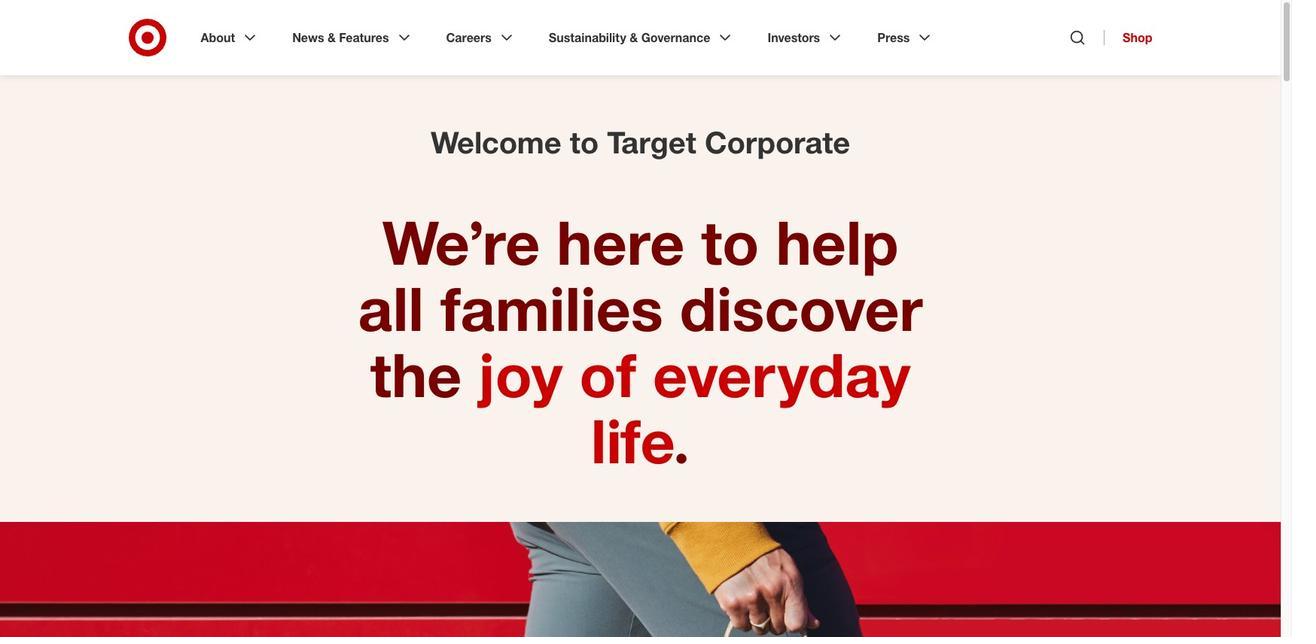 Task type: describe. For each thing, give the bounding box(es) containing it.
of
[[580, 338, 636, 412]]

careers
[[446, 30, 492, 45]]

shop
[[1123, 30, 1153, 45]]

investors
[[768, 30, 820, 45]]

all
[[358, 272, 424, 346]]

sustainability & governance
[[549, 30, 711, 45]]

life
[[591, 404, 673, 478]]

target
[[607, 124, 697, 160]]

the
[[370, 338, 462, 412]]

.
[[673, 404, 690, 478]]

news & features link
[[282, 18, 424, 57]]

0 vertical spatial to
[[570, 124, 599, 160]]

about
[[201, 30, 235, 45]]

welcome
[[431, 124, 562, 160]]

& for sustainability
[[630, 30, 638, 45]]

joy
[[479, 338, 563, 412]]

governance
[[641, 30, 711, 45]]

to inside we're here to help all families discover the
[[701, 206, 759, 279]]

shop link
[[1104, 30, 1153, 45]]

here
[[557, 206, 685, 279]]

news & features
[[292, 30, 389, 45]]

& for news
[[328, 30, 336, 45]]



Task type: locate. For each thing, give the bounding box(es) containing it.
0 horizontal spatial to
[[570, 124, 599, 160]]

to
[[570, 124, 599, 160], [701, 206, 759, 279]]

2 & from the left
[[630, 30, 638, 45]]

1 vertical spatial to
[[701, 206, 759, 279]]

discover
[[680, 272, 923, 346]]

& left governance
[[630, 30, 638, 45]]

0 horizontal spatial &
[[328, 30, 336, 45]]

about link
[[190, 18, 270, 57]]

careers link
[[436, 18, 526, 57]]

corporate
[[705, 124, 850, 160]]

help
[[776, 206, 899, 279]]

investors link
[[757, 18, 855, 57]]

news
[[292, 30, 324, 45]]

sustainability
[[549, 30, 626, 45]]

we're
[[382, 206, 540, 279]]

features
[[339, 30, 389, 45]]

everyday
[[653, 338, 911, 412]]

1 horizontal spatial &
[[630, 30, 638, 45]]

we're here to help all families discover the
[[358, 206, 923, 412]]

welcome to target corporate
[[431, 124, 850, 160]]

press link
[[867, 18, 945, 57]]

joy of everyday life
[[479, 338, 911, 478]]

&
[[328, 30, 336, 45], [630, 30, 638, 45]]

families
[[441, 272, 663, 346]]

& right news
[[328, 30, 336, 45]]

sustainability & governance link
[[538, 18, 745, 57]]

press
[[878, 30, 910, 45]]

1 horizontal spatial to
[[701, 206, 759, 279]]

1 & from the left
[[328, 30, 336, 45]]



Task type: vqa. For each thing, say whether or not it's contained in the screenshot.
'Shine On: Two Years In, Target's Tuition-Free Education Benefit is Helping Team Members Reach Their Career Goals' link
no



